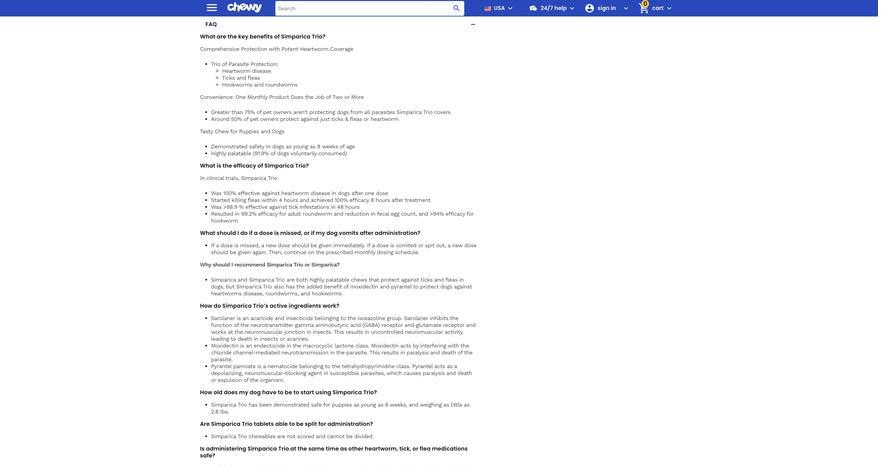 Task type: describe. For each thing, give the bounding box(es) containing it.
ingredients
[[289, 302, 321, 310]]

dose up then,
[[278, 242, 290, 249]]

1 horizontal spatial administration?
[[375, 229, 421, 237]]

convenience:
[[200, 94, 234, 100]]

0 vertical spatial belonging
[[315, 315, 339, 321]]

should right why
[[213, 261, 230, 268]]

0 vertical spatial an
[[243, 315, 249, 321]]

dose down hookworm at the top left
[[221, 242, 233, 249]]

dogs left voluntarily
[[277, 150, 289, 157]]

2 new from the left
[[452, 242, 463, 249]]

fleas inside was 100% effective against heartworm disease in dogs after one dose started killing fleas within 4 hours and achieved 100% efficacy 8 hours after treatment was >98.9 % effective against tick infestations in 48 hours resulted in 99.2% efficacy for adult roundworm and reduction in fecal egg count, and >94% efficacy for hookworm
[[248, 197, 260, 203]]

0 horizontal spatial results
[[346, 329, 363, 335]]

susceptible
[[330, 370, 359, 376]]

2 horizontal spatial hours
[[376, 197, 390, 203]]

also
[[274, 283, 284, 290]]

of down activity
[[458, 349, 463, 356]]

young inside demonstrated safety in dogs as young as 8 weeks of age highly palatable (91.9% of dogs voluntarily consumed)
[[293, 143, 308, 150]]

or inside if a dose is missed, a new dose should be given immediately. if a dose is vomited or spit out, a new dose should be given again. then, continue on the prescribed monthly dosing schedule.
[[418, 242, 424, 249]]

neuromuscular-
[[245, 370, 285, 376]]

2 vertical spatial are
[[277, 433, 285, 440]]

2 moxidectin from the left
[[371, 342, 399, 349]]

of left age
[[340, 143, 345, 150]]

1 vertical spatial an
[[246, 342, 252, 349]]

channel-
[[233, 349, 256, 356]]

safety
[[249, 143, 264, 150]]

trio up also
[[276, 276, 285, 283]]

what are the key benefits of simparica trio?
[[200, 32, 326, 40]]

to up susceptible
[[325, 363, 331, 370]]

2 vertical spatial death
[[458, 370, 472, 376]]

1 vertical spatial acts
[[435, 363, 445, 370]]

of right (91.9%
[[271, 150, 276, 157]]

dosing
[[377, 249, 394, 256]]

pamoate
[[233, 363, 256, 370]]

tetrahydropyrimidine
[[342, 363, 395, 370]]

trio left the chewables
[[238, 433, 247, 440]]

comprehensive
[[200, 46, 239, 52]]

reduction
[[345, 210, 369, 217]]

what should i do if a dose is missed, or if my dog vomits after administration?
[[200, 229, 421, 237]]

trio down continue
[[294, 261, 303, 268]]

be up the recommend
[[230, 249, 236, 256]]

of right function
[[234, 322, 239, 328]]

of down (91.9%
[[258, 162, 263, 170]]

using
[[316, 388, 331, 396]]

0 vertical spatial effective
[[238, 190, 260, 196]]

2 vertical spatial trio?
[[364, 388, 377, 396]]

0 vertical spatial 100%
[[223, 190, 236, 196]]

2 was from the top
[[211, 204, 222, 210]]

does
[[224, 388, 238, 396]]

0 vertical spatial pet
[[263, 109, 272, 115]]

or down on
[[305, 261, 310, 268]]

other
[[349, 445, 364, 453]]

for right split
[[319, 420, 326, 428]]

have
[[262, 388, 277, 396]]

immediately.
[[334, 242, 365, 249]]

of up the comprehensive protection with potent heartworm coverage
[[274, 32, 280, 40]]

0 vertical spatial dog
[[327, 229, 338, 237]]

0 horizontal spatial parasite.
[[211, 356, 233, 363]]

that
[[369, 276, 379, 283]]

1 vertical spatial paralysis
[[423, 370, 445, 376]]

0 vertical spatial are
[[217, 32, 226, 40]]

0 horizontal spatial trio?
[[295, 162, 309, 170]]

should up continue
[[292, 242, 309, 249]]

isoxazoline
[[358, 315, 385, 321]]

demonstrated safety in dogs as young as 8 weeks of age highly palatable (91.9% of dogs voluntarily consumed)
[[211, 143, 355, 157]]

sign in
[[598, 4, 616, 12]]

2 if from the left
[[311, 229, 315, 237]]

to right have
[[278, 388, 284, 396]]

for right >94%
[[467, 210, 474, 217]]

interfering
[[421, 342, 447, 349]]

to left start on the bottom
[[294, 388, 299, 396]]

how for how do simparica trio's active ingredients work?
[[200, 302, 212, 310]]

parasite
[[229, 61, 249, 67]]

simparica trio chewables are not scored and cannot be divided.
[[211, 433, 374, 440]]

again.
[[253, 249, 267, 256]]

depolarizing,
[[211, 370, 243, 376]]

in inside demonstrated safety in dogs as young as 8 weeks of age highly palatable (91.9% of dogs voluntarily consumed)
[[266, 143, 271, 150]]

puppies
[[239, 128, 259, 135]]

8 inside demonstrated safety in dogs as young as 8 weeks of age highly palatable (91.9% of dogs voluntarily consumed)
[[317, 143, 321, 150]]

usa
[[494, 4, 505, 12]]

99.2%
[[241, 210, 257, 217]]

treatment
[[405, 197, 431, 203]]

convenience: one monthly product does the job of two or more
[[200, 94, 364, 100]]

0 vertical spatial owners
[[273, 109, 292, 115]]

macrocyclic
[[303, 342, 333, 349]]

what for what should i do if a dose is missed, or if my dog vomits after administration?
[[200, 229, 216, 237]]

help menu image
[[568, 4, 577, 12]]

dose up again.
[[259, 229, 273, 237]]

0 horizontal spatial in
[[200, 175, 205, 181]]

chloride
[[211, 349, 232, 356]]

blocking
[[285, 370, 306, 376]]

dose right out,
[[465, 242, 477, 249]]

missed, inside if a dose is missed, a new dose should be given immediately. if a dose is vomited or spit out, a new dose should be given again. then, continue on the prescribed monthly dosing schedule.
[[240, 242, 260, 249]]

dogs inside greater than 75% of pet owners aren't protecting dogs from all parasites simparica trio covers around 50% of pet owners protect against just ticks & fleas or heartworm
[[337, 109, 349, 115]]

what for what are the key benefits of simparica trio?
[[200, 32, 216, 40]]

1 neuromuscular from the left
[[245, 329, 283, 335]]

Search text field
[[275, 1, 465, 16]]

medications
[[432, 445, 468, 453]]

efficacy down "within"
[[258, 210, 278, 217]]

disease for heartworm
[[252, 68, 271, 74]]

&
[[345, 116, 348, 122]]

1 vertical spatial administration?
[[328, 420, 373, 428]]

0 horizontal spatial hours
[[284, 197, 298, 203]]

split
[[305, 420, 317, 428]]

1 vertical spatial owners
[[260, 116, 279, 122]]

0 horizontal spatial class.
[[356, 342, 370, 349]]

48
[[337, 204, 344, 210]]

1 if from the left
[[249, 229, 253, 237]]

or up old
[[211, 377, 216, 383]]

to right the leading
[[231, 336, 236, 342]]

efficacy down one
[[350, 197, 369, 203]]

1 vertical spatial after
[[392, 197, 404, 203]]

75%
[[245, 109, 255, 115]]

protection:
[[251, 61, 278, 67]]

should down hookworm at the top left
[[217, 229, 236, 237]]

dose inside was 100% effective against heartworm disease in dogs after one dose started killing fleas within 4 hours and achieved 100% efficacy 8 hours after treatment was >98.9 % effective against tick infestations in 48 hours resulted in 99.2% efficacy for adult roundworm and reduction in fecal egg count, and >94% efficacy for hookworm
[[376, 190, 388, 196]]

chewy support image
[[529, 4, 538, 13]]

fleas inside simparica and simparica trio are both highly palatable chews that protect against ticks and fleas in dogs, but simparica trio also has the added benefit of moxidectin and pyrantel to protect dogs against heartworms disease, roundworms, and hookworms.
[[446, 276, 458, 283]]

0 horizontal spatial death
[[238, 336, 252, 342]]

as inside is administering simparica trio at the same time as other heartworm, tick, or flea medications safe?
[[340, 445, 347, 453]]

resulted
[[211, 210, 233, 217]]

two
[[333, 94, 343, 100]]

1 horizontal spatial parasite.
[[347, 349, 368, 356]]

tasty
[[200, 128, 213, 135]]

chew
[[215, 128, 229, 135]]

2 pyrantel from the left
[[412, 363, 433, 370]]

is up then,
[[275, 229, 279, 237]]

4
[[279, 197, 282, 203]]

protection
[[241, 46, 267, 52]]

0 horizontal spatial pet
[[250, 116, 259, 122]]

efficacy up in clinical trials, simparica trio:
[[234, 162, 256, 170]]

achieved
[[311, 197, 333, 203]]

heartworm inside was 100% effective against heartworm disease in dogs after one dose started killing fleas within 4 hours and achieved 100% efficacy 8 hours after treatment was >98.9 % effective against tick infestations in 48 hours resulted in 99.2% efficacy for adult roundworm and reduction in fecal egg count, and >94% efficacy for hookworm
[[282, 190, 309, 196]]

of down 'pamoate'
[[244, 377, 249, 383]]

chews
[[351, 276, 367, 283]]

clinical
[[207, 175, 224, 181]]

1 pyrantel from the left
[[211, 363, 232, 370]]

chewy home image
[[227, 0, 262, 15]]

1 vertical spatial dog
[[250, 388, 261, 396]]

vomited
[[396, 242, 417, 249]]

be left split
[[296, 420, 304, 428]]

able
[[275, 420, 288, 428]]

%
[[239, 204, 244, 210]]

simparica and simparica trio are both highly palatable chews that protect against ticks and fleas in dogs, but simparica trio also has the added benefit of moxidectin and pyrantel to protect dogs against heartworms disease, roundworms, and hookworms.
[[211, 276, 472, 297]]

tick
[[289, 204, 298, 210]]

be up on
[[311, 242, 317, 249]]

1 horizontal spatial results
[[382, 349, 399, 356]]

parasites,
[[361, 370, 385, 376]]

safe
[[311, 402, 322, 408]]

is up the recommend
[[235, 242, 239, 249]]

is left the acaricide
[[237, 315, 241, 321]]

1 horizontal spatial hours
[[346, 204, 360, 210]]

for inside simparica trio has been demonstrated safe for puppies as young as 8 weeks, and weighing as little as 2.8 lbs.
[[323, 402, 330, 408]]

leading
[[211, 336, 229, 342]]

comprehensive protection with potent heartworm coverage
[[200, 46, 353, 52]]

is down highly
[[217, 162, 222, 170]]

mediated
[[256, 349, 280, 356]]

heartworm for potent
[[300, 46, 329, 52]]

0 vertical spatial given
[[319, 242, 332, 249]]

was 100% effective against heartworm disease in dogs after one dose started killing fleas within 4 hours and achieved 100% efficacy 8 hours after treatment was >98.9 % effective against tick infestations in 48 hours resulted in 99.2% efficacy for adult roundworm and reduction in fecal egg count, and >94% efficacy for hookworm
[[211, 190, 474, 224]]

disease for heartworm
[[311, 190, 330, 196]]

0 horizontal spatial this
[[334, 329, 344, 335]]

2 sarolaner from the left
[[404, 315, 428, 321]]

ticks
[[222, 74, 235, 81]]

time
[[326, 445, 339, 453]]

tasty chew for puppies and dogs
[[200, 128, 285, 135]]

1 horizontal spatial death
[[442, 349, 456, 356]]

dogs down the dogs
[[272, 143, 284, 150]]

menu image
[[507, 4, 515, 12]]

1 vertical spatial class.
[[397, 363, 411, 370]]

gamma
[[295, 322, 314, 328]]

24/7 help link
[[527, 0, 567, 16]]

1 sarolaner from the left
[[211, 315, 235, 321]]

1 horizontal spatial trio?
[[312, 32, 326, 40]]

efficacy right >94%
[[446, 210, 465, 217]]

trio left also
[[263, 283, 272, 290]]

endectocide
[[254, 342, 285, 349]]

0 vertical spatial acts
[[401, 342, 411, 349]]

cart
[[653, 4, 664, 12]]

how for how old does my dog have to be to start using simparica trio?
[[200, 388, 212, 396]]

0 vertical spatial after
[[352, 190, 363, 196]]

not
[[287, 433, 296, 440]]

trio of parasite protection: heartworm disease ticks and fleas hookworms and roundworms
[[211, 61, 298, 88]]

heartworm,
[[365, 445, 398, 453]]

is up channel-
[[240, 342, 244, 349]]

0 vertical spatial do
[[241, 229, 248, 237]]

simparica inside greater than 75% of pet owners aren't protecting dogs from all parasites simparica trio covers around 50% of pet owners protect against just ticks & fleas or heartworm
[[397, 109, 422, 115]]

1 vertical spatial my
[[239, 388, 248, 396]]

is up neuromuscular-
[[257, 363, 262, 370]]

protecting
[[310, 109, 335, 115]]

1 horizontal spatial this
[[370, 349, 380, 356]]

uncontrolled
[[371, 329, 404, 335]]

simparica inside simparica trio has been demonstrated safe for puppies as young as 8 weeks, and weighing as little as 2.8 lbs.
[[211, 402, 236, 408]]

weighing
[[420, 402, 442, 408]]

1 was from the top
[[211, 190, 222, 196]]

one
[[236, 94, 246, 100]]

1 horizontal spatial protect
[[381, 276, 400, 283]]

spit
[[425, 242, 435, 249]]

on
[[308, 249, 315, 256]]

palatable inside demonstrated safety in dogs as young as 8 weeks of age highly palatable (91.9% of dogs voluntarily consumed)
[[228, 150, 251, 157]]



Task type: vqa. For each thing, say whether or not it's contained in the screenshot.
Puppy
no



Task type: locate. For each thing, give the bounding box(es) containing it.
1 receptor from the left
[[382, 322, 403, 328]]

0 vertical spatial i
[[238, 229, 239, 237]]

1 horizontal spatial with
[[448, 342, 459, 349]]

1 vertical spatial death
[[442, 349, 456, 356]]

menu image
[[205, 1, 219, 14]]

to right the 'able'
[[289, 420, 295, 428]]

0 horizontal spatial palatable
[[228, 150, 251, 157]]

palatable inside simparica and simparica trio are both highly palatable chews that protect against ticks and fleas in dogs, but simparica trio also has the added benefit of moxidectin and pyrantel to protect dogs against heartworms disease, roundworms, and hookworms.
[[326, 276, 349, 283]]

has
[[286, 283, 295, 290], [249, 402, 258, 408]]

sarolaner up function
[[211, 315, 235, 321]]

trio inside trio of parasite protection: heartworm disease ticks and fleas hookworms and roundworms
[[211, 61, 220, 67]]

>94%
[[430, 210, 444, 217]]

protect inside greater than 75% of pet owners aren't protecting dogs from all parasites simparica trio covers around 50% of pet owners protect against just ticks & fleas or heartworm
[[280, 116, 299, 122]]

is up dosing
[[391, 242, 395, 249]]

2.8
[[211, 408, 219, 415]]

simparica inside is administering simparica trio at the same time as other heartworm, tick, or flea medications safe?
[[248, 445, 277, 453]]

2 vertical spatial protect
[[420, 283, 439, 290]]

protect right pyrantel
[[420, 283, 439, 290]]

lactone
[[335, 342, 354, 349]]

1 horizontal spatial my
[[316, 229, 325, 237]]

faq image
[[470, 21, 477, 28]]

parasite.
[[347, 349, 368, 356], [211, 356, 233, 363]]

0 vertical spatial this
[[334, 329, 344, 335]]

1 horizontal spatial heartworm
[[371, 116, 399, 122]]

or right two
[[345, 94, 350, 100]]

heartworm down parasites
[[371, 116, 399, 122]]

both
[[296, 276, 308, 283]]

0 vertical spatial palatable
[[228, 150, 251, 157]]

roundworms,
[[265, 290, 299, 297]]

2 vertical spatial 8
[[385, 402, 389, 408]]

in
[[611, 4, 616, 12], [200, 175, 205, 181]]

receptor down group.
[[382, 322, 403, 328]]

or inside greater than 75% of pet owners aren't protecting dogs from all parasites simparica trio covers around 50% of pet owners protect against just ticks & fleas or heartworm
[[364, 116, 369, 122]]

0 horizontal spatial i
[[232, 261, 233, 268]]

junction
[[285, 329, 305, 335]]

fleas inside trio of parasite protection: heartworm disease ticks and fleas hookworms and roundworms
[[248, 74, 260, 81]]

1 horizontal spatial young
[[361, 402, 376, 408]]

infestations
[[300, 204, 329, 210]]

1 moxidectin from the left
[[211, 342, 239, 349]]

hours up tick in the left of the page
[[284, 197, 298, 203]]

1 horizontal spatial ticks
[[421, 276, 433, 283]]

as inside sarolaner is an acaricide and insecticide belonging to the isoxazoline group. sarolaner inhibits the function of the neurotransmitter gamma aminobutyric acid (gaba) receptor and glutamate receptor and works at the neuromuscular junction in insects. this results in uncontrolled neuromuscular activity leading to death in insects or acarines. moxidectin is an endectocide in the macrocyclic lactone class. moxidectin acts by interfering with the chloride channel-mediated neurotransmission in the parasite. this results in paralysis and death of the parasite. pyrantel pamoate is a nematocide belonging to the tetrahydropyrimidine class. pyrantel acts as a depolarizing, neuromuscular-blocking agent in susceptible parasites, which causes paralysis and death or expulsion of the organism.
[[447, 363, 453, 370]]

dose up dosing
[[377, 242, 389, 249]]

pet down 75%
[[250, 116, 259, 122]]

of inside trio of parasite protection: heartworm disease ticks and fleas hookworms and roundworms
[[222, 61, 227, 67]]

0 vertical spatial administration?
[[375, 229, 421, 237]]

all
[[365, 109, 370, 115]]

2 horizontal spatial 8
[[385, 402, 389, 408]]

results
[[346, 329, 363, 335], [382, 349, 399, 356]]

1 vertical spatial palatable
[[326, 276, 349, 283]]

against inside greater than 75% of pet owners aren't protecting dogs from all parasites simparica trio covers around 50% of pet owners protect against just ticks & fleas or heartworm
[[301, 116, 319, 122]]

scored
[[297, 433, 314, 440]]

trio inside is administering simparica trio at the same time as other heartworm, tick, or flea medications safe?
[[279, 445, 289, 453]]

ticks inside simparica and simparica trio are both highly palatable chews that protect against ticks and fleas in dogs, but simparica trio also has the added benefit of moxidectin and pyrantel to protect dogs against heartworms disease, roundworms, and hookworms.
[[421, 276, 433, 283]]

0 vertical spatial my
[[316, 229, 325, 237]]

submit search image
[[453, 4, 461, 12]]

highly
[[211, 150, 226, 157]]

hours
[[284, 197, 298, 203], [376, 197, 390, 203], [346, 204, 360, 210]]

0 vertical spatial parasite.
[[347, 349, 368, 356]]

is
[[217, 162, 222, 170], [275, 229, 279, 237], [235, 242, 239, 249], [391, 242, 395, 249], [237, 315, 241, 321], [240, 342, 244, 349], [257, 363, 262, 370]]

0 horizontal spatial administration?
[[328, 420, 373, 428]]

trio down comprehensive
[[211, 61, 220, 67]]

for left adult
[[279, 210, 286, 217]]

be right cannot
[[346, 433, 353, 440]]

0 horizontal spatial moxidectin
[[211, 342, 239, 349]]

simparica trio has been demonstrated safe for puppies as young as 8 weeks, and weighing as little as 2.8 lbs.
[[211, 402, 470, 415]]

if up "monthly" in the bottom left of the page
[[367, 242, 370, 249]]

account menu image
[[622, 4, 631, 12]]

and inside simparica trio has been demonstrated safe for puppies as young as 8 weeks, and weighing as little as 2.8 lbs.
[[409, 402, 419, 408]]

of down 75%
[[244, 116, 249, 122]]

0 vertical spatial paralysis
[[407, 349, 429, 356]]

0 horizontal spatial disease
[[252, 68, 271, 74]]

after up egg
[[392, 197, 404, 203]]

should up why
[[211, 249, 228, 256]]

1 horizontal spatial heartworm
[[300, 46, 329, 52]]

0 horizontal spatial missed,
[[240, 242, 260, 249]]

of inside simparica and simparica trio are both highly palatable chews that protect against ticks and fleas in dogs, but simparica trio also has the added benefit of moxidectin and pyrantel to protect dogs against heartworms disease, roundworms, and hookworms.
[[344, 283, 349, 290]]

heartworm for protection:
[[222, 68, 251, 74]]

2 neuromuscular from the left
[[405, 329, 443, 335]]

death up channel-
[[238, 336, 252, 342]]

1 vertical spatial 100%
[[335, 197, 348, 203]]

what up clinical
[[200, 162, 216, 170]]

of left parasite
[[222, 61, 227, 67]]

parasite. down lactone
[[347, 349, 368, 356]]

at inside sarolaner is an acaricide and insecticide belonging to the isoxazoline group. sarolaner inhibits the function of the neurotransmitter gamma aminobutyric acid (gaba) receptor and glutamate receptor and works at the neuromuscular junction in insects. this results in uncontrolled neuromuscular activity leading to death in insects or acarines. moxidectin is an endectocide in the macrocyclic lactone class. moxidectin acts by interfering with the chloride channel-mediated neurotransmission in the parasite. this results in paralysis and death of the parasite. pyrantel pamoate is a nematocide belonging to the tetrahydropyrimidine class. pyrantel acts as a depolarizing, neuromuscular-blocking agent in susceptible parasites, which causes paralysis and death or expulsion of the organism.
[[228, 329, 233, 335]]

new up then,
[[266, 242, 276, 249]]

administering
[[206, 445, 246, 453]]

0 vertical spatial what
[[200, 32, 216, 40]]

3 what from the top
[[200, 229, 216, 237]]

1 horizontal spatial 100%
[[335, 197, 348, 203]]

trio:
[[268, 175, 279, 181]]

be up demonstrated
[[285, 388, 292, 396]]

young right puppies
[[361, 402, 376, 408]]

of right job
[[326, 94, 331, 100]]

dose
[[376, 190, 388, 196], [259, 229, 273, 237], [221, 242, 233, 249], [278, 242, 290, 249], [377, 242, 389, 249], [465, 242, 477, 249]]

1 horizontal spatial in
[[611, 4, 616, 12]]

8 down one
[[371, 197, 374, 203]]

more
[[351, 94, 364, 100]]

receptor
[[382, 322, 403, 328], [443, 322, 465, 328]]

1 if from the left
[[211, 242, 214, 249]]

Product search field
[[275, 1, 465, 16]]

faq
[[206, 20, 217, 28]]

1 horizontal spatial are
[[277, 433, 285, 440]]

0 horizontal spatial new
[[266, 242, 276, 249]]

are up comprehensive
[[217, 32, 226, 40]]

an up channel-
[[246, 342, 252, 349]]

2 horizontal spatial protect
[[420, 283, 439, 290]]

heartworm inside trio of parasite protection: heartworm disease ticks and fleas hookworms and roundworms
[[222, 68, 251, 74]]

belonging up agent
[[299, 363, 324, 370]]

1 new from the left
[[266, 242, 276, 249]]

0 vertical spatial how
[[200, 302, 212, 310]]

than
[[232, 109, 243, 115]]

100% up 48 at the left top of page
[[335, 197, 348, 203]]

1 vertical spatial effective
[[246, 204, 267, 210]]

items image
[[638, 2, 650, 14]]

administration? up divided.
[[328, 420, 373, 428]]

tablets
[[254, 420, 274, 428]]

product
[[269, 94, 289, 100]]

to inside simparica and simparica trio are both highly palatable chews that protect against ticks and fleas in dogs, but simparica trio also has the added benefit of moxidectin and pyrantel to protect dogs against heartworms disease, roundworms, and hookworms.
[[413, 283, 419, 290]]

has inside simparica and simparica trio are both highly palatable chews that protect against ticks and fleas in dogs, but simparica trio also has the added benefit of moxidectin and pyrantel to protect dogs against heartworms disease, roundworms, and hookworms.
[[286, 283, 295, 290]]

1 vertical spatial ticks
[[421, 276, 433, 283]]

but
[[226, 283, 235, 290]]

in left clinical
[[200, 175, 205, 181]]

1 vertical spatial heartworm
[[282, 190, 309, 196]]

owners down "convenience: one monthly product does the job of two or more"
[[273, 109, 292, 115]]

disease inside was 100% effective against heartworm disease in dogs after one dose started killing fleas within 4 hours and achieved 100% efficacy 8 hours after treatment was >98.9 % effective against tick infestations in 48 hours resulted in 99.2% efficacy for adult roundworm and reduction in fecal egg count, and >94% efficacy for hookworm
[[311, 190, 330, 196]]

0 horizontal spatial heartworm
[[282, 190, 309, 196]]

2 how from the top
[[200, 388, 212, 396]]

1 horizontal spatial receptor
[[443, 322, 465, 328]]

missed,
[[280, 229, 303, 237], [240, 242, 260, 249]]

0 vertical spatial was
[[211, 190, 222, 196]]

if a dose is missed, a new dose should be given immediately. if a dose is vomited or spit out, a new dose should be given again. then, continue on the prescribed monthly dosing schedule.
[[211, 242, 477, 256]]

0 horizontal spatial at
[[228, 329, 233, 335]]

2 vertical spatial what
[[200, 229, 216, 237]]

with down activity
[[448, 342, 459, 349]]

heartworm up tick in the left of the page
[[282, 190, 309, 196]]

prescribed
[[326, 249, 353, 256]]

work?
[[323, 302, 340, 310]]

by
[[413, 342, 419, 349]]

parasites
[[372, 109, 395, 115]]

effective up killing
[[238, 190, 260, 196]]

pet right 75%
[[263, 109, 272, 115]]

0 vertical spatial missed,
[[280, 229, 303, 237]]

palatable down demonstrated
[[228, 150, 251, 157]]

of right benefit
[[344, 283, 349, 290]]

neuromuscular down the glutamate
[[405, 329, 443, 335]]

at down simparica trio chewables are not scored and cannot be divided.
[[291, 445, 297, 453]]

1 horizontal spatial class.
[[397, 363, 411, 370]]

0 vertical spatial disease
[[252, 68, 271, 74]]

has inside simparica trio has been demonstrated safe for puppies as young as 8 weeks, and weighing as little as 2.8 lbs.
[[249, 402, 258, 408]]

dogs inside simparica and simparica trio are both highly palatable chews that protect against ticks and fleas in dogs, but simparica trio also has the added benefit of moxidectin and pyrantel to protect dogs against heartworms disease, roundworms, and hookworms.
[[441, 283, 453, 290]]

1 vertical spatial missed,
[[240, 242, 260, 249]]

1 vertical spatial do
[[214, 302, 221, 310]]

1 horizontal spatial 8
[[371, 197, 374, 203]]

a
[[254, 229, 258, 237], [216, 242, 219, 249], [261, 242, 264, 249], [372, 242, 375, 249], [448, 242, 451, 249], [263, 363, 266, 370], [455, 363, 457, 370]]

what is the efficacy of simparica trio?
[[200, 162, 309, 170]]

1 vertical spatial at
[[291, 445, 297, 453]]

0 vertical spatial at
[[228, 329, 233, 335]]

>98.9
[[223, 204, 238, 210]]

0 horizontal spatial if
[[249, 229, 253, 237]]

2 what from the top
[[200, 162, 216, 170]]

8 inside simparica trio has been demonstrated safe for puppies as young as 8 weeks, and weighing as little as 2.8 lbs.
[[385, 402, 389, 408]]

ticks inside greater than 75% of pet owners aren't protecting dogs from all parasites simparica trio covers around 50% of pet owners protect against just ticks & fleas or heartworm
[[332, 116, 344, 122]]

1 horizontal spatial if
[[311, 229, 315, 237]]

causes
[[404, 370, 421, 376]]

1 horizontal spatial neuromuscular
[[405, 329, 443, 335]]

my right does
[[239, 388, 248, 396]]

0 horizontal spatial 8
[[317, 143, 321, 150]]

trio left 'tablets'
[[242, 420, 253, 428]]

disease inside trio of parasite protection: heartworm disease ticks and fleas hookworms and roundworms
[[252, 68, 271, 74]]

1 how from the top
[[200, 302, 212, 310]]

do down 99.2%
[[241, 229, 248, 237]]

if
[[249, 229, 253, 237], [311, 229, 315, 237]]

0 horizontal spatial ticks
[[332, 116, 344, 122]]

1 vertical spatial belonging
[[299, 363, 324, 370]]

to up 'aminobutyric'
[[341, 315, 346, 321]]

1 horizontal spatial pet
[[263, 109, 272, 115]]

how down dogs,
[[200, 302, 212, 310]]

cart menu image
[[665, 4, 674, 12]]

missed, down adult
[[280, 229, 303, 237]]

dogs up 48 at the left top of page
[[338, 190, 350, 196]]

does
[[291, 94, 304, 100]]

0 vertical spatial heartworm
[[300, 46, 329, 52]]

was up the "started"
[[211, 190, 222, 196]]

to right pyrantel
[[413, 283, 419, 290]]

this
[[334, 329, 344, 335], [370, 349, 380, 356]]

recommend
[[235, 261, 265, 268]]

nematocide
[[268, 363, 298, 370]]

1 vertical spatial disease
[[311, 190, 330, 196]]

0 vertical spatial with
[[269, 46, 280, 52]]

for right safe
[[323, 402, 330, 408]]

heartworm down parasite
[[222, 68, 251, 74]]

same
[[309, 445, 325, 453]]

was
[[211, 190, 222, 196], [211, 204, 222, 210]]

my down the roundworm
[[316, 229, 325, 237]]

1 horizontal spatial acts
[[435, 363, 445, 370]]

after left one
[[352, 190, 363, 196]]

pyrantel up depolarizing, at the bottom left of the page
[[211, 363, 232, 370]]

within
[[262, 197, 277, 203]]

0 horizontal spatial 100%
[[223, 190, 236, 196]]

1 vertical spatial 8
[[371, 197, 374, 203]]

0 horizontal spatial dog
[[250, 388, 261, 396]]

expulsion
[[218, 377, 242, 383]]

if up on
[[311, 229, 315, 237]]

as
[[286, 143, 292, 150], [310, 143, 316, 150], [447, 363, 453, 370], [354, 402, 360, 408], [378, 402, 384, 408], [444, 402, 450, 408], [464, 402, 470, 408], [340, 445, 347, 453]]

young up voluntarily
[[293, 143, 308, 150]]

are left both
[[287, 276, 295, 283]]

help
[[555, 4, 567, 12]]

of right 75%
[[257, 109, 262, 115]]

0 vertical spatial trio?
[[312, 32, 326, 40]]

moxidectin up chloride
[[211, 342, 239, 349]]

agent
[[308, 370, 322, 376]]

an
[[243, 315, 249, 321], [246, 342, 252, 349]]

1 vertical spatial how
[[200, 388, 212, 396]]

are
[[200, 420, 210, 428]]

protect down aren't
[[280, 116, 299, 122]]

1 horizontal spatial moxidectin
[[371, 342, 399, 349]]

safe?
[[200, 452, 215, 460]]

i left the recommend
[[232, 261, 233, 268]]

2 receptor from the left
[[443, 322, 465, 328]]

what
[[200, 32, 216, 40], [200, 162, 216, 170], [200, 229, 216, 237]]

new right out,
[[452, 242, 463, 249]]

acts down interfering at the bottom of page
[[435, 363, 445, 370]]

1 vertical spatial are
[[287, 276, 295, 283]]

trio?
[[312, 32, 326, 40], [295, 162, 309, 170], [364, 388, 377, 396]]

greater
[[211, 109, 230, 115]]

0 vertical spatial death
[[238, 336, 252, 342]]

1 horizontal spatial i
[[238, 229, 239, 237]]

the inside is administering simparica trio at the same time as other heartworm, tick, or flea medications safe?
[[298, 445, 307, 453]]

class. right lactone
[[356, 342, 370, 349]]

flea
[[420, 445, 431, 453]]

palatable up benefit
[[326, 276, 349, 283]]

1 horizontal spatial if
[[367, 242, 370, 249]]

benefits
[[250, 32, 273, 40]]

i for do
[[238, 229, 239, 237]]

the inside if a dose is missed, a new dose should be given immediately. if a dose is vomited or spit out, a new dose should be given again. then, continue on the prescribed monthly dosing schedule.
[[316, 249, 325, 256]]

activity
[[445, 329, 463, 335]]

insecticide
[[286, 315, 313, 321]]

for right "chew"
[[231, 128, 238, 135]]

fleas inside greater than 75% of pet owners aren't protecting dogs from all parasites simparica trio covers around 50% of pet owners protect against just ticks & fleas or heartworm
[[350, 116, 362, 122]]

0 horizontal spatial has
[[249, 402, 258, 408]]

the inside simparica and simparica trio are both highly palatable chews that protect against ticks and fleas in dogs, but simparica trio also has the added benefit of moxidectin and pyrantel to protect dogs against heartworms disease, roundworms, and hookworms.
[[297, 283, 305, 290]]

paralysis down the by
[[407, 349, 429, 356]]

killing
[[232, 197, 246, 203]]

insects.
[[313, 329, 332, 335]]

24/7
[[541, 4, 554, 12]]

trio's
[[253, 302, 269, 310]]

1 vertical spatial has
[[249, 402, 258, 408]]

8 left weeks,
[[385, 402, 389, 408]]

receptor up activity
[[443, 322, 465, 328]]

1 horizontal spatial at
[[291, 445, 297, 453]]

at inside is administering simparica trio at the same time as other heartworm, tick, or flea medications safe?
[[291, 445, 297, 453]]

24/7 help
[[541, 4, 567, 12]]

how old does my dog have to be to start using simparica trio?
[[200, 388, 377, 396]]

hours up fecal on the left of the page
[[376, 197, 390, 203]]

2 vertical spatial after
[[360, 229, 374, 237]]

in right sign
[[611, 4, 616, 12]]

simparica
[[281, 32, 311, 40], [397, 109, 422, 115], [265, 162, 294, 170], [241, 175, 266, 181], [267, 261, 292, 268], [211, 276, 236, 283], [249, 276, 274, 283], [236, 283, 261, 290], [222, 302, 252, 310], [333, 388, 362, 396], [211, 402, 236, 408], [211, 420, 241, 428], [211, 433, 236, 440], [248, 445, 277, 453]]

0 horizontal spatial protect
[[280, 116, 299, 122]]

young inside simparica trio has been demonstrated safe for puppies as young as 8 weeks, and weighing as little as 2.8 lbs.
[[361, 402, 376, 408]]

heartworm inside greater than 75% of pet owners aren't protecting dogs from all parasites simparica trio covers around 50% of pet owners protect against just ticks & fleas or heartworm
[[371, 116, 399, 122]]

1 horizontal spatial palatable
[[326, 276, 349, 283]]

dogs inside was 100% effective against heartworm disease in dogs after one dose started killing fleas within 4 hours and achieved 100% efficacy 8 hours after treatment was >98.9 % effective against tick infestations in 48 hours resulted in 99.2% efficacy for adult roundworm and reduction in fecal egg count, and >94% efficacy for hookworm
[[338, 190, 350, 196]]

pyrantel
[[391, 283, 412, 290]]

or up on
[[304, 229, 310, 237]]

neuromuscular up insects
[[245, 329, 283, 335]]

are inside simparica and simparica trio are both highly palatable chews that protect against ticks and fleas in dogs, but simparica trio also has the added benefit of moxidectin and pyrantel to protect dogs against heartworms disease, roundworms, and hookworms.
[[287, 276, 295, 283]]

of
[[274, 32, 280, 40], [222, 61, 227, 67], [326, 94, 331, 100], [257, 109, 262, 115], [244, 116, 249, 122], [340, 143, 345, 150], [271, 150, 276, 157], [258, 162, 263, 170], [344, 283, 349, 290], [234, 322, 239, 328], [458, 349, 463, 356], [244, 377, 249, 383]]

i for recommend
[[232, 261, 233, 268]]

sarolaner up the glutamate
[[404, 315, 428, 321]]

at
[[228, 329, 233, 335], [291, 445, 297, 453]]

0 vertical spatial 8
[[317, 143, 321, 150]]

disease down protection:
[[252, 68, 271, 74]]

this up tetrahydropyrimidine
[[370, 349, 380, 356]]

0 horizontal spatial pyrantel
[[211, 363, 232, 370]]

cannot
[[327, 433, 345, 440]]

how left old
[[200, 388, 212, 396]]

hours up the reduction
[[346, 204, 360, 210]]

2 horizontal spatial are
[[287, 276, 295, 283]]

with inside sarolaner is an acaricide and insecticide belonging to the isoxazoline group. sarolaner inhibits the function of the neurotransmitter gamma aminobutyric acid (gaba) receptor and glutamate receptor and works at the neuromuscular junction in insects. this results in uncontrolled neuromuscular activity leading to death in insects or acarines. moxidectin is an endectocide in the macrocyclic lactone class. moxidectin acts by interfering with the chloride channel-mediated neurotransmission in the parasite. this results in paralysis and death of the parasite. pyrantel pamoate is a nematocide belonging to the tetrahydropyrimidine class. pyrantel acts as a depolarizing, neuromuscular-blocking agent in susceptible parasites, which causes paralysis and death or expulsion of the organism.
[[448, 342, 459, 349]]

(gaba)
[[363, 322, 380, 328]]

0 horizontal spatial are
[[217, 32, 226, 40]]

1 horizontal spatial sarolaner
[[404, 315, 428, 321]]

has left been
[[249, 402, 258, 408]]

0 horizontal spatial given
[[238, 249, 251, 256]]

0 horizontal spatial receptor
[[382, 322, 403, 328]]

1 vertical spatial given
[[238, 249, 251, 256]]

divided.
[[354, 433, 374, 440]]

1 vertical spatial results
[[382, 349, 399, 356]]

demonstrated
[[274, 402, 310, 408]]

should
[[217, 229, 236, 237], [292, 242, 309, 249], [211, 249, 228, 256], [213, 261, 230, 268]]

in inside sign in link
[[611, 4, 616, 12]]

what for what is the efficacy of simparica trio?
[[200, 162, 216, 170]]

out,
[[436, 242, 446, 249]]

in inside simparica and simparica trio are both highly palatable chews that protect against ticks and fleas in dogs, but simparica trio also has the added benefit of moxidectin and pyrantel to protect dogs against heartworms disease, roundworms, and hookworms.
[[460, 276, 464, 283]]

heartworm right potent
[[300, 46, 329, 52]]

then,
[[269, 249, 283, 256]]

2 if from the left
[[367, 242, 370, 249]]

or right insects
[[280, 336, 285, 342]]

start
[[301, 388, 314, 396]]

1 what from the top
[[200, 32, 216, 40]]

trio inside greater than 75% of pet owners aren't protecting dogs from all parasites simparica trio covers around 50% of pet owners protect against just ticks & fleas or heartworm
[[423, 109, 433, 115]]

around
[[211, 116, 230, 122]]

an left the acaricide
[[243, 315, 249, 321]]

or inside is administering simparica trio at the same time as other heartworm, tick, or flea medications safe?
[[413, 445, 419, 453]]

8 inside was 100% effective against heartworm disease in dogs after one dose started killing fleas within 4 hours and achieved 100% efficacy 8 hours after treatment was >98.9 % effective against tick infestations in 48 hours resulted in 99.2% efficacy for adult roundworm and reduction in fecal egg count, and >94% efficacy for hookworm
[[371, 197, 374, 203]]

one
[[365, 190, 375, 196]]

trio inside simparica trio has been demonstrated safe for puppies as young as 8 weeks, and weighing as little as 2.8 lbs.
[[238, 402, 247, 408]]



